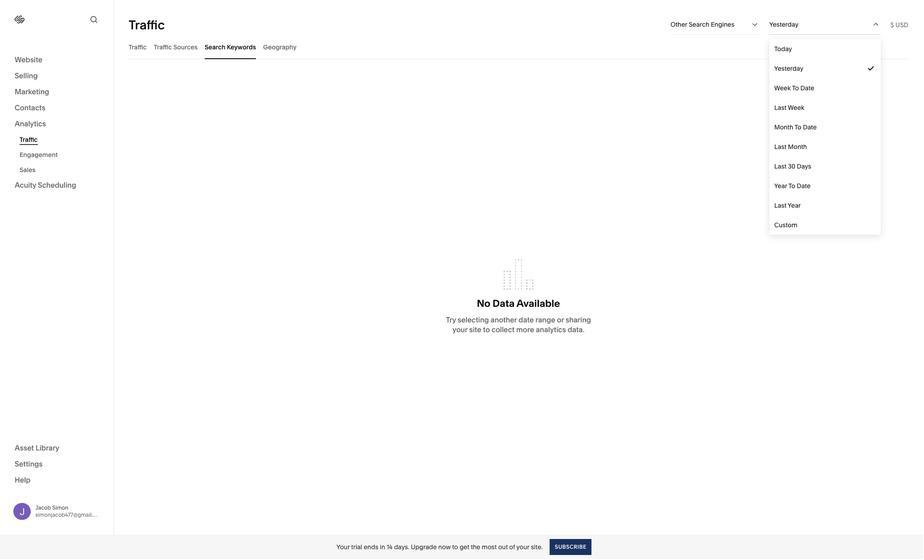 Task type: vqa. For each thing, say whether or not it's contained in the screenshot.
Search Keywords Button
yes



Task type: describe. For each thing, give the bounding box(es) containing it.
1 vertical spatial to
[[452, 543, 458, 551]]

other search engines
[[671, 20, 735, 28]]

asset library
[[15, 444, 59, 452]]

today
[[774, 45, 792, 53]]

last for last year
[[774, 202, 787, 210]]

0 vertical spatial week
[[774, 84, 791, 92]]

month to date
[[774, 123, 817, 131]]

selling
[[15, 71, 38, 80]]

acuity scheduling link
[[15, 180, 99, 191]]

search inside button
[[205, 43, 225, 51]]

Other Search Engines field
[[671, 15, 760, 34]]

geography button
[[263, 35, 297, 59]]

search keywords
[[205, 43, 256, 51]]

sales
[[20, 166, 36, 174]]

14
[[387, 543, 393, 551]]

in
[[380, 543, 385, 551]]

data.
[[568, 325, 585, 334]]

more
[[516, 325, 534, 334]]

week to date
[[774, 84, 814, 92]]

out
[[498, 543, 508, 551]]

try
[[446, 316, 456, 325]]

no
[[477, 298, 490, 310]]

your trial ends in 14 days. upgrade now to get the most out of your site.
[[337, 543, 543, 551]]

selecting
[[458, 316, 489, 325]]

0 vertical spatial month
[[774, 123, 793, 131]]

site.
[[531, 543, 543, 551]]

days.
[[394, 543, 409, 551]]

your
[[337, 543, 350, 551]]

last year
[[774, 202, 801, 210]]

sources
[[173, 43, 198, 51]]

30
[[788, 162, 795, 170]]

analytics
[[536, 325, 566, 334]]

jacob simon simonjacob477@gmail.com
[[35, 505, 104, 518]]

data
[[493, 298, 515, 310]]

trial
[[351, 543, 362, 551]]

scheduling
[[38, 181, 76, 190]]

usd
[[896, 21, 908, 29]]

date for month to date
[[803, 123, 817, 131]]

most
[[482, 543, 497, 551]]

0 vertical spatial year
[[774, 182, 787, 190]]

contacts
[[15, 103, 45, 112]]

help link
[[15, 475, 31, 485]]

try selecting another date range or sharing your site to collect more analytics data.
[[446, 316, 591, 334]]

last for last week
[[774, 104, 787, 112]]

or
[[557, 316, 564, 325]]

subscribe
[[555, 544, 587, 550]]

days
[[797, 162, 811, 170]]

help
[[15, 476, 31, 484]]

$
[[890, 21, 894, 29]]

the
[[471, 543, 480, 551]]

contacts link
[[15, 103, 99, 113]]

traffic left traffic sources
[[129, 43, 147, 51]]

library
[[36, 444, 59, 452]]

sales link
[[20, 162, 104, 178]]

1 horizontal spatial your
[[516, 543, 529, 551]]

engines
[[711, 20, 735, 28]]

$ usd
[[890, 21, 908, 29]]

acuity scheduling
[[15, 181, 76, 190]]

get
[[460, 543, 469, 551]]

settings link
[[15, 459, 99, 470]]

ends
[[364, 543, 378, 551]]

site
[[469, 325, 481, 334]]

1 vertical spatial week
[[788, 104, 804, 112]]

traffic inside traffic sources button
[[154, 43, 172, 51]]

simon
[[52, 505, 68, 511]]



Task type: locate. For each thing, give the bounding box(es) containing it.
traffic sources button
[[154, 35, 198, 59]]

analytics link
[[15, 119, 99, 130]]

0 vertical spatial to
[[483, 325, 490, 334]]

2 vertical spatial date
[[797, 182, 811, 190]]

marketing link
[[15, 87, 99, 97]]

traffic link
[[20, 132, 104, 147]]

0 vertical spatial yesterday
[[769, 20, 799, 28]]

to for year
[[788, 182, 795, 190]]

collect
[[492, 325, 515, 334]]

month
[[774, 123, 793, 131], [788, 143, 807, 151]]

to for week
[[792, 84, 799, 92]]

selling link
[[15, 71, 99, 81]]

0 horizontal spatial year
[[774, 182, 787, 190]]

to up last month
[[795, 123, 802, 131]]

4 last from the top
[[774, 202, 787, 210]]

last 30 days
[[774, 162, 811, 170]]

1 vertical spatial month
[[788, 143, 807, 151]]

year up last year
[[774, 182, 787, 190]]

keywords
[[227, 43, 256, 51]]

to
[[792, 84, 799, 92], [795, 123, 802, 131], [788, 182, 795, 190]]

last for last 30 days
[[774, 162, 787, 170]]

yesterday up today
[[769, 20, 799, 28]]

0 horizontal spatial to
[[452, 543, 458, 551]]

1 horizontal spatial year
[[788, 202, 801, 210]]

your inside try selecting another date range or sharing your site to collect more analytics data.
[[453, 325, 468, 334]]

upgrade
[[411, 543, 437, 551]]

simonjacob477@gmail.com
[[35, 512, 104, 518]]

geography
[[263, 43, 297, 51]]

year down year to date
[[788, 202, 801, 210]]

last up custom
[[774, 202, 787, 210]]

analytics
[[15, 119, 46, 128]]

traffic left sources
[[154, 43, 172, 51]]

to left 'get'
[[452, 543, 458, 551]]

yesterday inside button
[[769, 20, 799, 28]]

date for week to date
[[801, 84, 814, 92]]

year to date
[[774, 182, 811, 190]]

yesterday button
[[769, 15, 881, 34]]

0 horizontal spatial search
[[205, 43, 225, 51]]

tab list containing traffic
[[129, 35, 908, 59]]

1 vertical spatial your
[[516, 543, 529, 551]]

sharing
[[566, 316, 591, 325]]

acuity
[[15, 181, 36, 190]]

1 horizontal spatial to
[[483, 325, 490, 334]]

traffic down analytics
[[20, 136, 38, 144]]

last for last month
[[774, 143, 787, 151]]

asset
[[15, 444, 34, 452]]

marketing
[[15, 87, 49, 96]]

last week
[[774, 104, 804, 112]]

yesterday up week to date
[[774, 65, 803, 73]]

2 last from the top
[[774, 143, 787, 151]]

other
[[671, 20, 687, 28]]

to inside try selecting another date range or sharing your site to collect more analytics data.
[[483, 325, 490, 334]]

0 vertical spatial search
[[689, 20, 709, 28]]

to up the last week on the right top of the page
[[792, 84, 799, 92]]

search inside field
[[689, 20, 709, 28]]

search right other
[[689, 20, 709, 28]]

month down the last week on the right top of the page
[[774, 123, 793, 131]]

traffic inside traffic link
[[20, 136, 38, 144]]

month down month to date
[[788, 143, 807, 151]]

custom
[[774, 221, 797, 229]]

subscribe button
[[550, 539, 591, 555]]

traffic up traffic button
[[129, 17, 165, 32]]

0 vertical spatial date
[[801, 84, 814, 92]]

to for month
[[795, 123, 802, 131]]

last left 30
[[774, 162, 787, 170]]

no data available
[[477, 298, 560, 310]]

week up the last week on the right top of the page
[[774, 84, 791, 92]]

to right site
[[483, 325, 490, 334]]

last up last 30 days
[[774, 143, 787, 151]]

tab list
[[129, 35, 908, 59]]

date for year to date
[[797, 182, 811, 190]]

engagement link
[[20, 147, 104, 162]]

0 horizontal spatial your
[[453, 325, 468, 334]]

date up the last week on the right top of the page
[[801, 84, 814, 92]]

week up month to date
[[788, 104, 804, 112]]

asset library link
[[15, 443, 99, 454]]

date
[[801, 84, 814, 92], [803, 123, 817, 131], [797, 182, 811, 190]]

traffic button
[[129, 35, 147, 59]]

0 vertical spatial to
[[792, 84, 799, 92]]

traffic
[[129, 17, 165, 32], [129, 43, 147, 51], [154, 43, 172, 51], [20, 136, 38, 144]]

date
[[519, 316, 534, 325]]

website link
[[15, 55, 99, 65]]

date up last month
[[803, 123, 817, 131]]

year
[[774, 182, 787, 190], [788, 202, 801, 210]]

1 last from the top
[[774, 104, 787, 112]]

date down days at the top of the page
[[797, 182, 811, 190]]

your
[[453, 325, 468, 334], [516, 543, 529, 551]]

1 horizontal spatial search
[[689, 20, 709, 28]]

available
[[517, 298, 560, 310]]

0 vertical spatial your
[[453, 325, 468, 334]]

last month
[[774, 143, 807, 151]]

1 vertical spatial search
[[205, 43, 225, 51]]

1 vertical spatial yesterday
[[774, 65, 803, 73]]

1 vertical spatial to
[[795, 123, 802, 131]]

jacob
[[35, 505, 51, 511]]

to down 30
[[788, 182, 795, 190]]

3 last from the top
[[774, 162, 787, 170]]

1 vertical spatial date
[[803, 123, 817, 131]]

last down week to date
[[774, 104, 787, 112]]

your down try
[[453, 325, 468, 334]]

to
[[483, 325, 490, 334], [452, 543, 458, 551]]

range
[[536, 316, 555, 325]]

now
[[438, 543, 451, 551]]

another
[[491, 316, 517, 325]]

week
[[774, 84, 791, 92], [788, 104, 804, 112]]

website
[[15, 55, 42, 64]]

search left keywords
[[205, 43, 225, 51]]

of
[[509, 543, 515, 551]]

search keywords button
[[205, 35, 256, 59]]

settings
[[15, 460, 43, 468]]

traffic sources
[[154, 43, 198, 51]]

engagement
[[20, 151, 58, 159]]

yesterday
[[769, 20, 799, 28], [774, 65, 803, 73]]

1 vertical spatial year
[[788, 202, 801, 210]]

your right of
[[516, 543, 529, 551]]

search
[[689, 20, 709, 28], [205, 43, 225, 51]]

last
[[774, 104, 787, 112], [774, 143, 787, 151], [774, 162, 787, 170], [774, 202, 787, 210]]

2 vertical spatial to
[[788, 182, 795, 190]]



